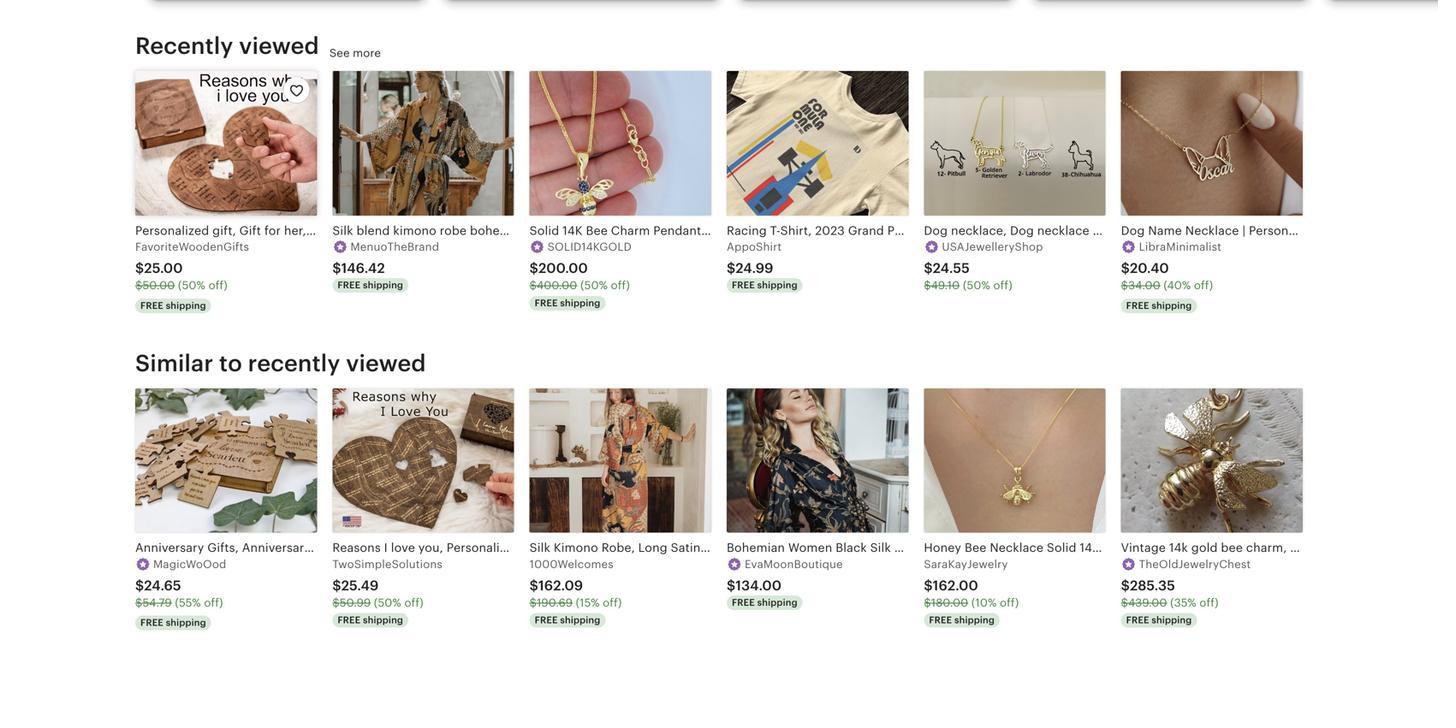Task type: vqa. For each thing, say whether or not it's contained in the screenshot.


Task type: describe. For each thing, give the bounding box(es) containing it.
twosimplesolutions
[[333, 558, 443, 571]]

free inside $ 20.40 $ 34.00 (40% off) free shipping
[[1127, 300, 1150, 311]]

reasons i love you, personalized gift for her, gift for girlfriend, birthday gift for women, anniversary gift for her, wooden puzzle reasons image
[[333, 389, 514, 533]]

recently viewed
[[135, 33, 319, 59]]

free inside $ 134.00 free shipping
[[732, 598, 755, 608]]

25.49
[[341, 578, 379, 594]]

50.00
[[143, 279, 175, 292]]

free inside 1000welcomes $ 162.09 $ 190.69 (15% off) free shipping
[[535, 615, 558, 626]]

free inside the $ 24.65 $ 54.79 (55% off) free shipping
[[140, 618, 163, 629]]

(55%
[[175, 597, 201, 610]]

see
[[330, 47, 350, 60]]

favoritewoodengifts $ 25.00 $ 50.00 (50% off) free shipping
[[135, 241, 249, 311]]

0 vertical spatial viewed
[[239, 33, 319, 59]]

off) inside $ 200.00 $ 400.00 (50% off) free shipping
[[611, 279, 630, 292]]

free inside apposhirt $ 24.99 free shipping
[[732, 280, 755, 291]]

recently
[[135, 33, 233, 59]]

sarakayjewelry
[[924, 558, 1008, 571]]

(50% inside favoritewoodengifts $ 25.00 $ 50.00 (50% off) free shipping
[[178, 279, 206, 292]]

1000welcomes
[[530, 558, 614, 571]]

free inside the $ 285.35 $ 439.00 (35% off) free shipping
[[1127, 615, 1150, 626]]

(10%
[[972, 597, 997, 610]]

(50% inside $ 24.55 $ 49.10 (50% off)
[[963, 279, 991, 292]]

190.69
[[537, 597, 573, 610]]

shipping inside twosimplesolutions $ 25.49 $ 50.99 (50% off) free shipping
[[363, 615, 403, 626]]

$ inside $ 134.00 free shipping
[[727, 578, 736, 594]]

bohemian women black silk kimono ~ boho silk kimono robe for woman ~ silk pajama robe ~ bath silk robe ~ perfect christmas present for her image
[[727, 389, 909, 533]]

off) inside twosimplesolutions $ 25.49 $ 50.99 (50% off) free shipping
[[405, 597, 424, 610]]

shipping inside favoritewoodengifts $ 25.00 $ 50.00 (50% off) free shipping
[[166, 300, 206, 311]]

$ 146.42 free shipping
[[333, 261, 403, 291]]

off) inside $ 20.40 $ 34.00 (40% off) free shipping
[[1194, 279, 1213, 292]]

twosimplesolutions $ 25.49 $ 50.99 (50% off) free shipping
[[333, 558, 443, 626]]

$ inside apposhirt $ 24.99 free shipping
[[727, 261, 736, 276]]

free inside favoritewoodengifts $ 25.00 $ 50.00 (50% off) free shipping
[[140, 300, 163, 311]]

more
[[353, 47, 381, 60]]

dog necklace, dog necklace for woman, pet necklace, dog memorial gift, custom dog necklace, dog name necklace, dog memorial name necklace image
[[924, 71, 1106, 216]]

honey bee necklace solid 14k yellow gold| dainty honey bee bumble bee charm pendant| beekeeper gift image
[[924, 389, 1106, 533]]

shipping inside the $ 285.35 $ 439.00 (35% off) free shipping
[[1152, 615, 1192, 626]]

free inside $ 200.00 $ 400.00 (50% off) free shipping
[[535, 298, 558, 309]]

54.79
[[143, 597, 172, 610]]

theoldjewelrychest
[[1139, 558, 1251, 571]]

recently
[[248, 350, 340, 377]]

20.40
[[1130, 261, 1169, 276]]

off) inside $ 24.55 $ 49.10 (50% off)
[[994, 279, 1013, 292]]

285.35
[[1130, 578, 1176, 594]]

off) inside the $ 24.65 $ 54.79 (55% off) free shipping
[[204, 597, 223, 610]]

400.00
[[537, 279, 577, 292]]

shipping inside $ 20.40 $ 34.00 (40% off) free shipping
[[1152, 300, 1192, 311]]

$ inside $ 146.42 free shipping
[[333, 261, 341, 276]]



Task type: locate. For each thing, give the bounding box(es) containing it.
personalized gift, gift for her, anniversary gifts, anniversary gift for her, personalized gifts for her, girlfriend gift, gift for him image
[[135, 71, 317, 216]]

49.10
[[931, 279, 960, 292]]

free down 180.00
[[929, 615, 952, 626]]

34.00
[[1129, 279, 1161, 292]]

off) down solid14kgold
[[611, 279, 630, 292]]

(50% right 50.00
[[178, 279, 206, 292]]

162.09
[[539, 578, 583, 594]]

(50% down 200.00
[[580, 279, 608, 292]]

vintage 14k gold bee charm, life-like bee charm, 14k insect charm, 14k gold insect jewelry, layering pendant, nature, 14k gold bee pendant image
[[1121, 389, 1303, 533]]

off) inside the $ 285.35 $ 439.00 (35% off) free shipping
[[1200, 597, 1219, 610]]

free down 146.42
[[338, 280, 361, 291]]

free down 50.99
[[338, 615, 361, 626]]

free down 134.00
[[732, 598, 755, 608]]

146.42
[[341, 261, 385, 276]]

usajewelleryshop
[[942, 241, 1043, 253]]

shipping down 24.99 on the top
[[757, 280, 798, 291]]

libraminimalist
[[1139, 241, 1222, 253]]

$ 24.55 $ 49.10 (50% off)
[[924, 261, 1013, 292]]

shipping inside $ 146.42 free shipping
[[363, 280, 403, 291]]

off) down twosimplesolutions
[[405, 597, 424, 610]]

similar
[[135, 350, 213, 377]]

(50% inside twosimplesolutions $ 25.49 $ 50.99 (50% off) free shipping
[[374, 597, 401, 610]]

1 horizontal spatial viewed
[[346, 350, 426, 377]]

24.55
[[933, 261, 970, 276]]

solid14kgold
[[548, 241, 632, 253]]

$
[[135, 261, 144, 276], [333, 261, 341, 276], [530, 261, 539, 276], [727, 261, 736, 276], [924, 261, 933, 276], [1121, 261, 1130, 276], [135, 279, 143, 292], [530, 279, 537, 292], [924, 279, 931, 292], [1121, 279, 1129, 292], [135, 578, 144, 594], [333, 578, 341, 594], [530, 578, 539, 594], [727, 578, 736, 594], [924, 578, 933, 594], [1121, 578, 1130, 594], [135, 597, 143, 610], [333, 597, 340, 610], [530, 597, 537, 610], [924, 597, 931, 610], [1121, 597, 1128, 610]]

see more link
[[330, 45, 381, 61]]

free down 54.79
[[140, 618, 163, 629]]

200.00
[[539, 261, 588, 276]]

shipping inside apposhirt $ 24.99 free shipping
[[757, 280, 798, 291]]

off) inside favoritewoodengifts $ 25.00 $ 50.00 (50% off) free shipping
[[209, 279, 228, 292]]

anniversary gifts, anniversary gift for her, birthday gifts for her, personalized gifts for her, gift for her, girlfriend gift, gift for him image
[[135, 389, 317, 533]]

dog name necklace | personalized dog ears necklace | custom pet jewelry | pet name necklace | pet memorial gift, gift for her,christmas gift image
[[1121, 71, 1303, 216]]

$ 285.35 $ 439.00 (35% off) free shipping
[[1121, 578, 1219, 626]]

free down 439.00
[[1127, 615, 1150, 626]]

shipping down (10%
[[955, 615, 995, 626]]

off) down usajewelleryshop at the top right
[[994, 279, 1013, 292]]

shipping down "(55%"
[[166, 618, 206, 629]]

free
[[338, 280, 361, 291], [732, 280, 755, 291], [535, 298, 558, 309], [140, 300, 163, 311], [1127, 300, 1150, 311], [732, 598, 755, 608], [338, 615, 361, 626], [535, 615, 558, 626], [929, 615, 952, 626], [1127, 615, 1150, 626], [140, 618, 163, 629]]

1 vertical spatial viewed
[[346, 350, 426, 377]]

(50%
[[178, 279, 206, 292], [580, 279, 608, 292], [963, 279, 991, 292], [374, 597, 401, 610]]

magicwoood
[[153, 558, 226, 571]]

shipping
[[363, 280, 403, 291], [757, 280, 798, 291], [560, 298, 601, 309], [166, 300, 206, 311], [1152, 300, 1192, 311], [757, 598, 798, 608], [363, 615, 403, 626], [560, 615, 601, 626], [955, 615, 995, 626], [1152, 615, 1192, 626], [166, 618, 206, 629]]

439.00
[[1128, 597, 1168, 610]]

(50% right 50.99
[[374, 597, 401, 610]]

off) right (35%
[[1200, 597, 1219, 610]]

134.00
[[736, 578, 782, 594]]

shipping inside 1000welcomes $ 162.09 $ 190.69 (15% off) free shipping
[[560, 615, 601, 626]]

shipping down (15%
[[560, 615, 601, 626]]

silk blend kimono robe boheme, gold plus size dressing gown woman, honeymoon lounge wear, luxury gift for mothers day, wife girlfriend mom image
[[333, 71, 514, 216]]

(40%
[[1164, 279, 1191, 292]]

off) right (15%
[[603, 597, 622, 610]]

evamoonboutique
[[745, 558, 843, 571]]

silk kimono robe, long satin robe, bali kimono robe, indonesian batik floral print robe, plus size oversized dressing gown, luxury gift image
[[530, 389, 712, 533]]

$ 134.00 free shipping
[[727, 578, 798, 608]]

off) inside sarakayjewelry $ 162.00 $ 180.00 (10% off) free shipping
[[1000, 597, 1019, 610]]

162.00
[[933, 578, 979, 594]]

see more
[[330, 47, 381, 60]]

off) inside 1000welcomes $ 162.09 $ 190.69 (15% off) free shipping
[[603, 597, 622, 610]]

shipping down (35%
[[1152, 615, 1192, 626]]

shipping down (40%
[[1152, 300, 1192, 311]]

off) right (10%
[[1000, 597, 1019, 610]]

shipping inside the $ 24.65 $ 54.79 (55% off) free shipping
[[166, 618, 206, 629]]

shipping inside sarakayjewelry $ 162.00 $ 180.00 (10% off) free shipping
[[955, 615, 995, 626]]

similar to recently viewed
[[135, 350, 426, 377]]

50.99
[[340, 597, 371, 610]]

off)
[[209, 279, 228, 292], [611, 279, 630, 292], [994, 279, 1013, 292], [1194, 279, 1213, 292], [204, 597, 223, 610], [405, 597, 424, 610], [603, 597, 622, 610], [1000, 597, 1019, 610], [1200, 597, 1219, 610]]

$ 24.65 $ 54.79 (55% off) free shipping
[[135, 578, 223, 629]]

off) down favoritewoodengifts
[[209, 279, 228, 292]]

24.65
[[144, 578, 181, 594]]

sarakayjewelry $ 162.00 $ 180.00 (10% off) free shipping
[[924, 558, 1019, 626]]

apposhirt
[[727, 241, 782, 253]]

shipping inside $ 200.00 $ 400.00 (50% off) free shipping
[[560, 298, 601, 309]]

0 horizontal spatial viewed
[[239, 33, 319, 59]]

shipping inside $ 134.00 free shipping
[[757, 598, 798, 608]]

apposhirt $ 24.99 free shipping
[[727, 241, 798, 291]]

free down 190.69
[[535, 615, 558, 626]]

180.00
[[931, 597, 969, 610]]

free down 400.00
[[535, 298, 558, 309]]

shipping down 50.99
[[363, 615, 403, 626]]

shipping down 50.00
[[166, 300, 206, 311]]

menuothebrand
[[350, 241, 439, 253]]

shipping down 400.00
[[560, 298, 601, 309]]

shipping down 134.00
[[757, 598, 798, 608]]

free inside twosimplesolutions $ 25.49 $ 50.99 (50% off) free shipping
[[338, 615, 361, 626]]

solid 14k bee charm pendant, hand set stone, italian made, black clear yellow stones, 14k diamond cut wheat chain, gift for bee lovers image
[[530, 71, 712, 216]]

(35%
[[1171, 597, 1197, 610]]

free down 34.00
[[1127, 300, 1150, 311]]

off) right "(55%"
[[204, 597, 223, 610]]

free down 24.99 on the top
[[732, 280, 755, 291]]

$ 20.40 $ 34.00 (40% off) free shipping
[[1121, 261, 1213, 311]]

1000welcomes $ 162.09 $ 190.69 (15% off) free shipping
[[530, 558, 622, 626]]

racing t-shirt, 2023 grand prix hoodie, car sweatshirt, grand prix tee, racing top, racing clothing gift, car lover gift,moto gp poster image
[[727, 71, 909, 216]]

free inside $ 146.42 free shipping
[[338, 280, 361, 291]]

free down 50.00
[[140, 300, 163, 311]]

shipping down 146.42
[[363, 280, 403, 291]]

(50% down 24.55
[[963, 279, 991, 292]]

(15%
[[576, 597, 600, 610]]

to
[[219, 350, 242, 377]]

favoritewoodengifts
[[135, 241, 249, 253]]

free inside sarakayjewelry $ 162.00 $ 180.00 (10% off) free shipping
[[929, 615, 952, 626]]

(50% inside $ 200.00 $ 400.00 (50% off) free shipping
[[580, 279, 608, 292]]

off) right (40%
[[1194, 279, 1213, 292]]

$ 200.00 $ 400.00 (50% off) free shipping
[[530, 261, 630, 309]]

25.00
[[144, 261, 183, 276]]

viewed
[[239, 33, 319, 59], [346, 350, 426, 377]]

24.99
[[736, 261, 774, 276]]



